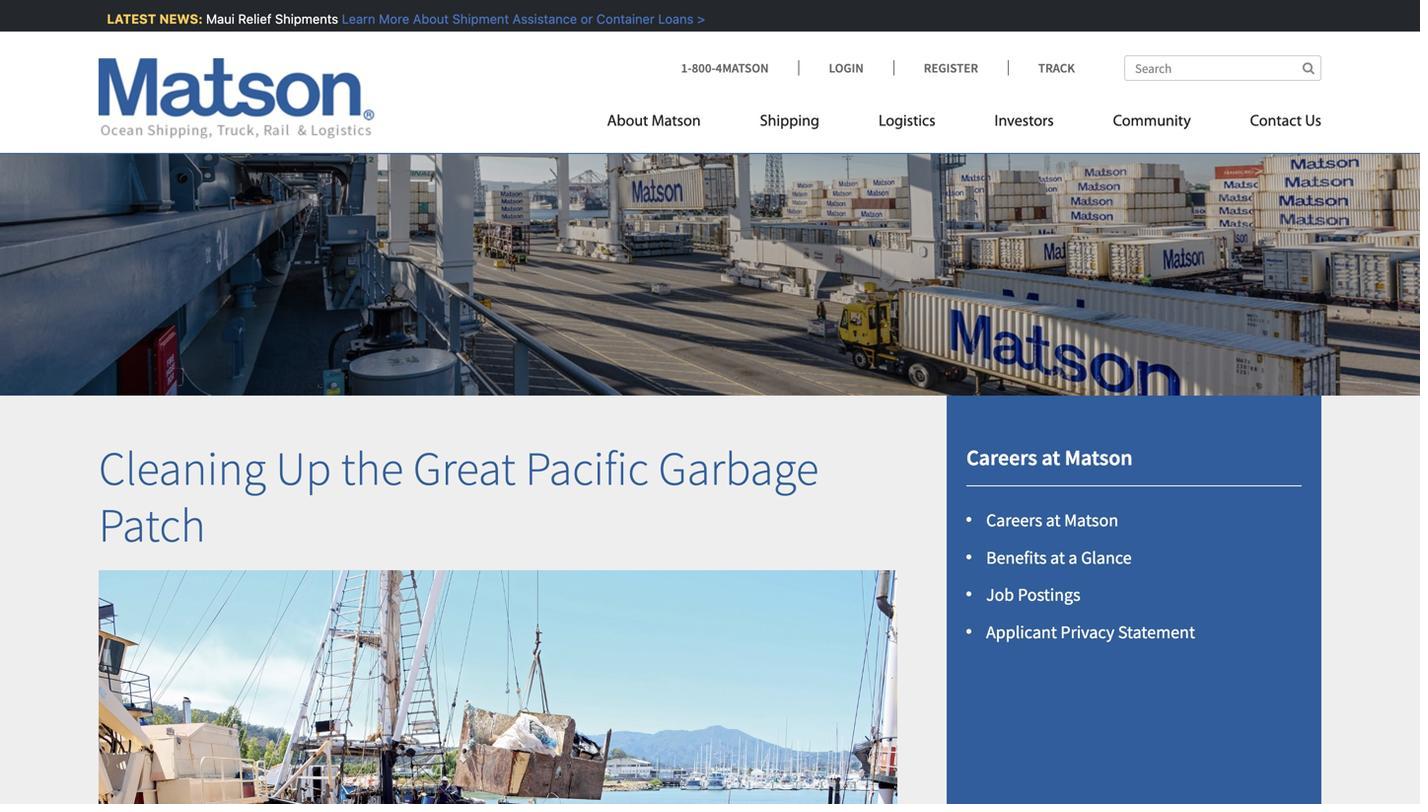 Task type: describe. For each thing, give the bounding box(es) containing it.
statement
[[1119, 621, 1196, 643]]

garbage
[[659, 438, 819, 498]]

1-
[[681, 60, 692, 76]]

contact us
[[1251, 114, 1322, 130]]

cleaning up the great pacific garbage patch
[[99, 438, 819, 554]]

great
[[413, 438, 516, 498]]

container
[[589, 11, 648, 26]]

benefits
[[987, 547, 1047, 569]]

community
[[1114, 114, 1192, 130]]

>
[[690, 11, 698, 26]]

careers at matson section
[[923, 395, 1347, 804]]

track
[[1039, 60, 1075, 76]]

learn
[[335, 11, 368, 26]]

800-
[[692, 60, 716, 76]]

up
[[276, 438, 332, 498]]

0 vertical spatial careers at matson
[[967, 444, 1133, 471]]

latest
[[100, 11, 149, 26]]

login
[[829, 60, 864, 76]]

cleaning
[[99, 438, 266, 498]]

register
[[924, 60, 979, 76]]

benefits at a glance link
[[987, 547, 1132, 569]]

investors link
[[965, 104, 1084, 145]]

shipping link
[[731, 104, 849, 145]]

about matson
[[607, 114, 701, 130]]

job postings
[[987, 584, 1081, 606]]

1-800-4matson link
[[681, 60, 799, 76]]

about inside top menu navigation
[[607, 114, 649, 130]]

benefits at a glance
[[987, 547, 1132, 569]]

cranes load and offload matson containers from the containership at the terminal. image
[[0, 122, 1421, 395]]

applicant privacy statement link
[[987, 621, 1196, 643]]

relief
[[231, 11, 264, 26]]

1 vertical spatial careers at matson
[[987, 509, 1119, 531]]

more
[[372, 11, 402, 26]]

1 vertical spatial matson
[[1065, 444, 1133, 471]]

logistics link
[[849, 104, 965, 145]]

the
[[341, 438, 404, 498]]

us
[[1306, 114, 1322, 130]]

4matson
[[716, 60, 769, 76]]

track link
[[1008, 60, 1075, 76]]

latest news: maui relief shipments learn more about shipment assistance or container loans >
[[100, 11, 698, 26]]



Task type: locate. For each thing, give the bounding box(es) containing it.
shipment
[[445, 11, 502, 26]]

privacy
[[1061, 621, 1115, 643]]

login link
[[799, 60, 894, 76]]

patch
[[99, 495, 206, 554]]

top menu navigation
[[607, 104, 1322, 145]]

careers
[[967, 444, 1038, 471], [987, 509, 1043, 531]]

0 vertical spatial at
[[1042, 444, 1061, 471]]

careers at matson
[[967, 444, 1133, 471], [987, 509, 1119, 531]]

2 vertical spatial at
[[1051, 547, 1066, 569]]

register link
[[894, 60, 1008, 76]]

matson up glance
[[1065, 509, 1119, 531]]

matson
[[652, 114, 701, 130], [1065, 444, 1133, 471], [1065, 509, 1119, 531]]

1 horizontal spatial about
[[607, 114, 649, 130]]

1 vertical spatial at
[[1046, 509, 1061, 531]]

maui
[[199, 11, 227, 26]]

matson up "careers at matson" link
[[1065, 444, 1133, 471]]

1 vertical spatial careers
[[987, 509, 1043, 531]]

0 vertical spatial about
[[406, 11, 442, 26]]

investors
[[995, 114, 1054, 130]]

logistics
[[879, 114, 936, 130]]

or
[[574, 11, 586, 26]]

job postings link
[[987, 584, 1081, 606]]

glance
[[1082, 547, 1132, 569]]

matson inside top menu navigation
[[652, 114, 701, 130]]

at up "careers at matson" link
[[1042, 444, 1061, 471]]

loans
[[651, 11, 687, 26]]

at up benefits at a glance link
[[1046, 509, 1061, 531]]

contact us link
[[1221, 104, 1322, 145]]

None search field
[[1125, 55, 1322, 81]]

postings
[[1018, 584, 1081, 606]]

careers at matson up "careers at matson" link
[[967, 444, 1133, 471]]

1 vertical spatial about
[[607, 114, 649, 130]]

assistance
[[505, 11, 570, 26]]

0 vertical spatial matson
[[652, 114, 701, 130]]

at
[[1042, 444, 1061, 471], [1046, 509, 1061, 531], [1051, 547, 1066, 569]]

job
[[987, 584, 1015, 606]]

careers up "careers at matson" link
[[967, 444, 1038, 471]]

matson down 1-
[[652, 114, 701, 130]]

2 vertical spatial matson
[[1065, 509, 1119, 531]]

at for benefits at a glance link
[[1051, 547, 1066, 569]]

0 horizontal spatial about
[[406, 11, 442, 26]]

applicant
[[987, 621, 1058, 643]]

Search search field
[[1125, 55, 1322, 81]]

shipping
[[760, 114, 820, 130]]

news:
[[152, 11, 195, 26]]

shipments
[[268, 11, 331, 26]]

careers at matson up benefits at a glance link
[[987, 509, 1119, 531]]

pacific
[[526, 438, 649, 498]]

learn more about shipment assistance or container loans > link
[[335, 11, 698, 26]]

about
[[406, 11, 442, 26], [607, 114, 649, 130]]

careers up benefits
[[987, 509, 1043, 531]]

at left a in the bottom right of the page
[[1051, 547, 1066, 569]]

contact
[[1251, 114, 1302, 130]]

at for "careers at matson" link
[[1046, 509, 1061, 531]]

careers at matson link
[[987, 509, 1119, 531]]

a crane lifts loads of trash from the kwai deck. image
[[99, 570, 898, 804]]

1-800-4matson
[[681, 60, 769, 76]]

blue matson logo with ocean, shipping, truck, rail and logistics written beneath it. image
[[99, 58, 375, 139]]

applicant privacy statement
[[987, 621, 1196, 643]]

0 vertical spatial careers
[[967, 444, 1038, 471]]

a
[[1069, 547, 1078, 569]]

search image
[[1303, 62, 1315, 74]]

about matson link
[[607, 104, 731, 145]]

community link
[[1084, 104, 1221, 145]]



Task type: vqa. For each thing, say whether or not it's contained in the screenshot.
NEWS:
yes



